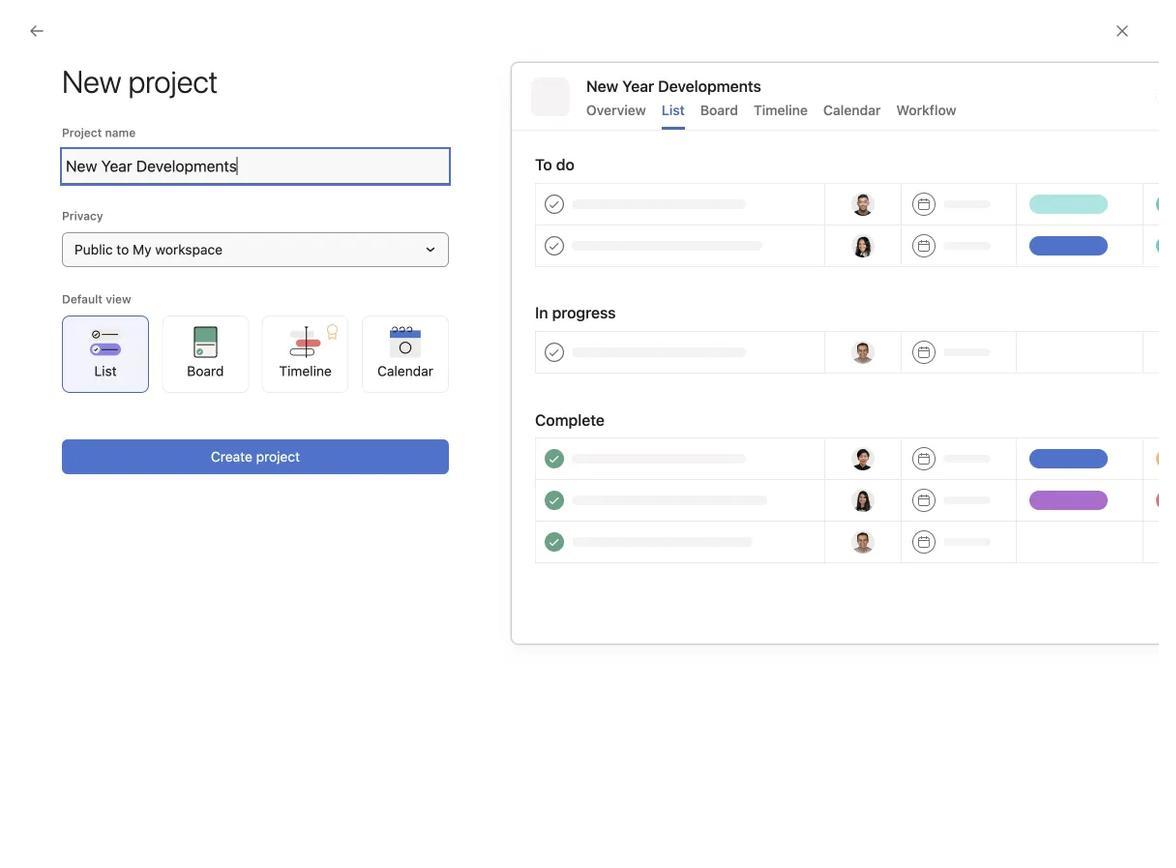 Task type: vqa. For each thing, say whether or not it's contained in the screenshot.
"TB" within the Latest status update element
no



Task type: locate. For each thing, give the bounding box(es) containing it.
project
[[158, 350, 202, 366], [373, 432, 417, 448], [256, 449, 300, 465], [452, 489, 498, 505]]

projects up create project
[[272, 366, 343, 389]]

cross- inside projects element
[[50, 350, 92, 366]]

board down year developments
[[701, 102, 739, 118]]

1 vertical spatial functional
[[385, 489, 449, 505]]

projects down goals
[[23, 317, 76, 333]]

to
[[117, 242, 129, 258], [917, 343, 930, 359], [428, 638, 440, 654]]

functional up requests on the left of the page
[[92, 350, 154, 366]]

0 horizontal spatial plan
[[206, 350, 232, 366]]

cross-functional project plan down new project
[[342, 489, 529, 505]]

1 vertical spatial my
[[50, 451, 69, 467]]

functional down new project
[[385, 489, 449, 505]]

reporting
[[50, 218, 111, 234]]

my up 'goals' link
[[133, 242, 152, 258]]

cross- down new project
[[342, 489, 385, 505]]

list
[[662, 102, 685, 118], [94, 363, 117, 379]]

cross-functional project plan up work requests link
[[50, 350, 232, 366]]

to right public
[[117, 242, 129, 258]]

0 horizontal spatial my
[[50, 451, 69, 467]]

0 vertical spatial my
[[133, 242, 152, 258]]

new
[[587, 77, 619, 95], [342, 432, 370, 448], [689, 638, 714, 652]]

upgrade to asana starter button
[[370, 636, 529, 679]]

0 horizontal spatial timeline
[[279, 363, 332, 379]]

achieve
[[933, 343, 981, 359]]

go back image
[[29, 23, 45, 39]]

0 vertical spatial cross-functional project plan
[[50, 350, 232, 366]]

calendar up new project
[[378, 363, 434, 379]]

calendar
[[824, 102, 881, 118], [378, 363, 434, 379]]

inbox
[[50, 128, 84, 144]]

0 horizontal spatial functional
[[92, 350, 154, 366]]

default view
[[62, 292, 131, 306]]

1 vertical spatial list
[[94, 363, 117, 379]]

0 horizontal spatial cross-
[[50, 350, 92, 366]]

0 horizontal spatial cross-functional project plan
[[50, 350, 232, 366]]

inbox link
[[12, 121, 221, 152]]

2 horizontal spatial to
[[917, 343, 930, 359]]

to inside button
[[428, 638, 440, 654]]

1 vertical spatial cross-
[[342, 489, 385, 505]]

1 vertical spatial timeline
[[279, 363, 332, 379]]

0 horizontal spatial workspace
[[73, 451, 140, 467]]

1 horizontal spatial projects
[[272, 366, 343, 389]]

0 vertical spatial ap
[[767, 492, 782, 506]]

important
[[1051, 343, 1112, 359]]

insights
[[23, 185, 74, 201]]

insights button
[[0, 184, 74, 203]]

0 vertical spatial timeline
[[754, 102, 808, 118]]

plan inside projects element
[[206, 350, 232, 366]]

1 vertical spatial cross-functional project plan
[[342, 489, 529, 505]]

projects
[[23, 317, 76, 333], [272, 366, 343, 389]]

(55%)
[[914, 497, 948, 510]]

functional inside projects element
[[92, 350, 154, 366]]

1 horizontal spatial plan
[[501, 489, 529, 505]]

use goals to achieve your most important objectives
[[852, 343, 1112, 380]]

goals
[[50, 280, 86, 296]]

create project button
[[62, 440, 449, 474]]

1 vertical spatial workspace
[[73, 451, 140, 467]]

0 vertical spatial new
[[587, 77, 619, 95]]

1 vertical spatial board
[[187, 363, 224, 379]]

new project
[[62, 63, 218, 100]]

1 vertical spatial new
[[342, 432, 370, 448]]

0 horizontal spatial new
[[342, 432, 370, 448]]

1 horizontal spatial my
[[133, 242, 152, 258]]

0 vertical spatial list
[[662, 102, 685, 118]]

cross-
[[50, 350, 92, 366], [342, 489, 385, 505]]

calendar left workflow
[[824, 102, 881, 118]]

send feedback link
[[722, 636, 804, 654]]

0 vertical spatial projects
[[23, 317, 76, 333]]

0 horizontal spatial to
[[117, 242, 129, 258]]

objectives
[[852, 365, 916, 380]]

to right goals
[[917, 343, 930, 359]]

1 horizontal spatial to
[[428, 638, 440, 654]]

workspace
[[155, 242, 223, 258], [73, 451, 140, 467]]

0 horizontal spatial projects
[[23, 317, 76, 333]]

members (1)
[[272, 159, 382, 182]]

timeline
[[754, 102, 808, 118], [279, 363, 332, 379]]

1 horizontal spatial cross-functional project plan
[[342, 489, 529, 505]]

0 horizontal spatial board
[[187, 363, 224, 379]]

my down work
[[50, 451, 69, 467]]

1 horizontal spatial timeline
[[754, 102, 808, 118]]

upgrade to asana starter
[[370, 638, 529, 654]]

new send feedback
[[689, 638, 804, 652]]

plan
[[206, 350, 232, 366], [501, 489, 529, 505]]

new for new project
[[342, 432, 370, 448]]

in progress
[[535, 304, 616, 322]]

1 vertical spatial ap
[[767, 551, 782, 565]]

board
[[701, 102, 739, 118], [187, 363, 224, 379]]

0 vertical spatial to
[[117, 242, 129, 258]]

new project
[[342, 432, 417, 448]]

1 vertical spatial to
[[917, 343, 930, 359]]

on track (55%)
[[864, 497, 948, 510]]

cross-functional project plan inside projects element
[[50, 350, 232, 366]]

1 horizontal spatial functional
[[385, 489, 449, 505]]

0 vertical spatial workspace
[[155, 242, 223, 258]]

1 ap from the top
[[767, 492, 782, 506]]

cross-functional project plan
[[50, 350, 232, 366], [342, 489, 529, 505]]

ap link
[[257, 529, 819, 588]]

2 vertical spatial new
[[689, 638, 714, 652]]

1 horizontal spatial calendar
[[824, 102, 881, 118]]

to inside "popup button"
[[117, 242, 129, 258]]

board up create
[[187, 363, 224, 379]]

my inside "popup button"
[[133, 242, 152, 258]]

cross-functional project plan link
[[12, 343, 232, 374]]

1 vertical spatial projects
[[272, 366, 343, 389]]

to for workspace
[[117, 242, 129, 258]]

my
[[133, 242, 152, 258], [50, 451, 69, 467]]

1 vertical spatial calendar
[[378, 363, 434, 379]]

to left 'asana'
[[428, 638, 440, 654]]

overview
[[587, 102, 647, 118]]

list down new year developments
[[662, 102, 685, 118]]

most
[[1016, 343, 1047, 359]]

0 vertical spatial calendar
[[824, 102, 881, 118]]

cross- up work
[[50, 350, 92, 366]]

0 vertical spatial cross-
[[50, 350, 92, 366]]

1 horizontal spatial cross-
[[342, 489, 385, 505]]

view
[[106, 292, 131, 306]]

list up work requests
[[94, 363, 117, 379]]

2 vertical spatial to
[[428, 638, 440, 654]]

create project
[[211, 449, 300, 465]]

0 vertical spatial plan
[[206, 350, 232, 366]]

functional
[[92, 350, 154, 366], [385, 489, 449, 505]]

2 horizontal spatial new
[[689, 638, 714, 652]]

workspace inside "popup button"
[[155, 242, 223, 258]]

default
[[62, 292, 103, 306]]

ap
[[767, 492, 782, 506], [767, 551, 782, 565]]

1 horizontal spatial new
[[587, 77, 619, 95]]

1 horizontal spatial workspace
[[155, 242, 223, 258]]

0 vertical spatial functional
[[92, 350, 154, 366]]

1 horizontal spatial board
[[701, 102, 739, 118]]

public
[[75, 242, 113, 258]]

•
[[952, 497, 957, 510]]

0 vertical spatial board
[[701, 102, 739, 118]]

to inside use goals to achieve your most important objectives
[[917, 343, 930, 359]]



Task type: describe. For each thing, give the bounding box(es) containing it.
1 horizontal spatial list
[[662, 102, 685, 118]]

to do
[[535, 155, 575, 174]]

to for starter
[[428, 638, 440, 654]]

global element
[[0, 47, 232, 164]]

workflow
[[897, 102, 957, 118]]

my workspace
[[50, 451, 140, 467]]

asana
[[444, 638, 482, 654]]

starter
[[486, 638, 529, 654]]

portfolios
[[50, 249, 110, 265]]

workspace inside teams element
[[73, 451, 140, 467]]

my inside teams element
[[50, 451, 69, 467]]

goals link
[[12, 273, 221, 304]]

insights element
[[0, 176, 232, 308]]

reporting link
[[12, 211, 221, 242]]

public to my workspace button
[[62, 232, 449, 267]]

projects inside dropdown button
[[23, 317, 76, 333]]

work
[[50, 381, 83, 397]]

work requests
[[50, 381, 144, 397]]

new for new year developments
[[587, 77, 619, 95]]

my workspace link
[[12, 443, 221, 474]]

Project name text field
[[62, 149, 449, 184]]

new year developments
[[587, 77, 762, 95]]

send
[[722, 638, 750, 652]]

home link
[[12, 59, 221, 90]]

name
[[105, 126, 136, 139]]

projects button
[[0, 316, 76, 335]]

project inside button
[[256, 449, 300, 465]]

this is a preview of your project image
[[511, 62, 1160, 645]]

complete
[[535, 411, 605, 429]]

work requests link
[[12, 374, 221, 405]]

teams element
[[0, 409, 232, 478]]

hide sidebar image
[[25, 15, 41, 31]]

0 horizontal spatial calendar
[[378, 363, 434, 379]]

home
[[50, 66, 87, 82]]

portfolios link
[[12, 242, 221, 273]]

privacy
[[62, 209, 103, 223]]

your
[[985, 343, 1013, 359]]

project
[[62, 126, 102, 139]]

0 horizontal spatial list
[[94, 363, 117, 379]]

create
[[211, 449, 253, 465]]

upgrade
[[370, 638, 424, 654]]

year developments
[[623, 77, 762, 95]]

on
[[864, 497, 879, 510]]

goals
[[880, 343, 914, 359]]

close image
[[1115, 23, 1131, 39]]

2 ap from the top
[[767, 551, 782, 565]]

1 vertical spatial plan
[[501, 489, 529, 505]]

public to my workspace
[[75, 242, 223, 258]]

project name
[[62, 126, 136, 139]]

track
[[883, 497, 911, 510]]

requests
[[86, 381, 144, 397]]

use
[[852, 343, 876, 359]]

feedback
[[753, 638, 804, 652]]

projects element
[[0, 308, 232, 409]]



